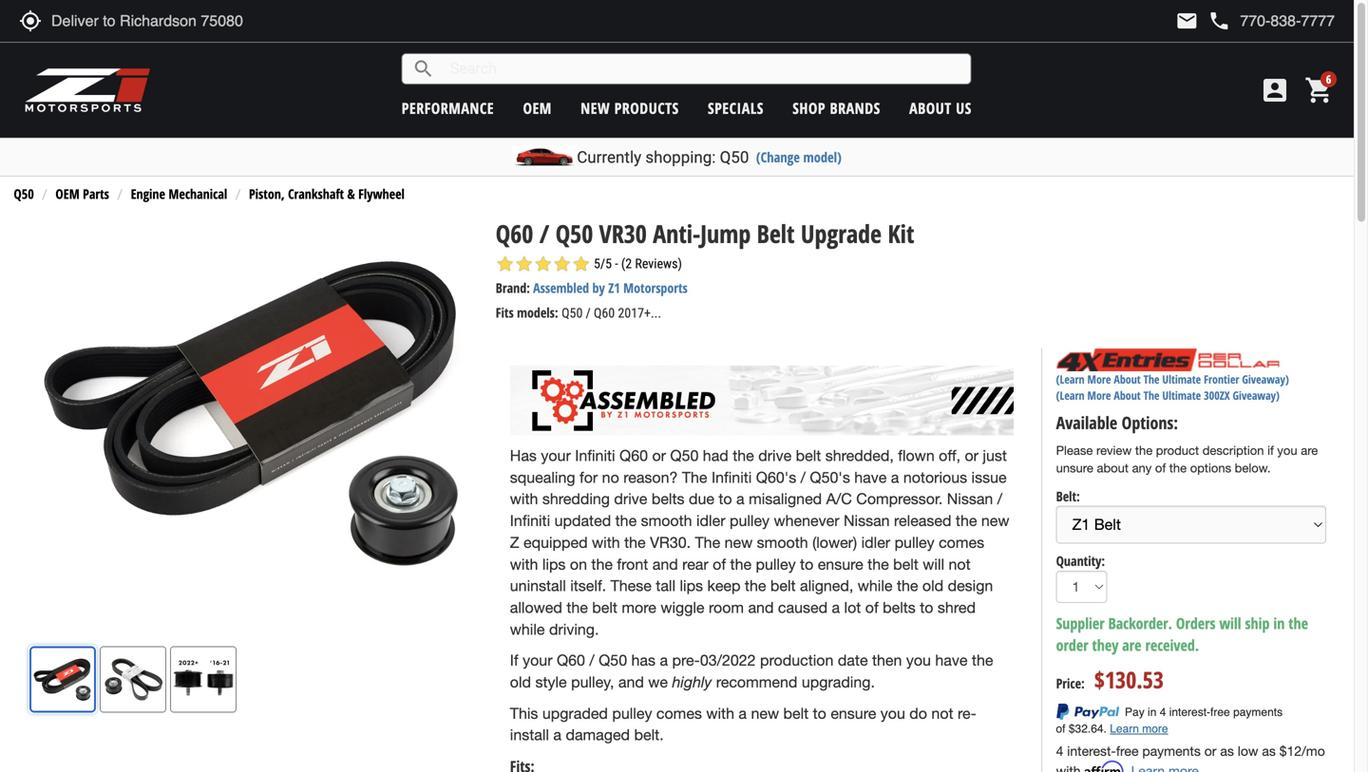 Task type: describe. For each thing, give the bounding box(es) containing it.
misaligned
[[749, 491, 822, 508]]

upgrading.
[[802, 674, 875, 691]]

q50's
[[810, 469, 850, 486]]

have inside has your infiniti q60 or q50 had the drive belt shredded, flown off, or just squealing for no reason? the infiniti q60's / q50's have a notorious issue with shredding drive belts due to a misaligned a/c compressor. nissan / infiniti updated the smooth idler pulley whenever nissan released the new z equipped with the vr30. the new smooth (lower) idler pulley comes with lips on the front and rear of the pulley to ensure the belt will not uninstall itself. these tall lips keep the belt aligned, while the old design allowed the belt more wiggle room and caused a lot of belts to shred while driving.
[[854, 469, 887, 486]]

model)
[[803, 148, 842, 166]]

1 horizontal spatial or
[[965, 447, 979, 465]]

0 horizontal spatial infiniti
[[510, 512, 550, 530]]

your for if
[[523, 652, 553, 670]]

q50 inside if your q60 / q50 has a pre-03/2022 production date then you have the old style pulley, and we
[[599, 652, 627, 670]]

uninstall
[[510, 577, 566, 595]]

(learn more about the ultimate frontier giveaway) (learn more about the ultimate 300zx giveaway) available options: please review the product description if you are unsure about any of the options below.
[[1056, 372, 1318, 476]]

0 horizontal spatial drive
[[614, 491, 647, 508]]

1 vertical spatial about
[[1114, 372, 1141, 387]]

q60 down "by"
[[594, 306, 615, 321]]

performance
[[402, 98, 494, 118]]

with down z at left bottom
[[510, 556, 538, 573]]

the inside has your infiniti q60 or q50 had the drive belt shredded, flown off, or just squealing for no reason? the infiniti q60's / q50's have a notorious issue with shredding drive belts due to a misaligned a/c compressor. nissan / infiniti updated the smooth idler pulley whenever nissan released the new z equipped with the vr30. the new smooth (lower) idler pulley comes with lips on the front and rear of the pulley to ensure the belt will not uninstall itself. these tall lips keep the belt aligned, while the old design allowed the belt more wiggle room and caused a lot of belts to shred while driving.
[[695, 534, 720, 552]]

(learn more about the ultimate 300zx giveaway) link
[[1056, 388, 1280, 404]]

assembled by z1 motorsports link
[[533, 279, 688, 297]]

0 horizontal spatial nissan
[[844, 512, 890, 530]]

mail
[[1176, 10, 1199, 32]]

comes inside this upgraded pulley comes with a new belt to ensure you do not re- install a damaged belt.
[[656, 705, 702, 723]]

with inside this upgraded pulley comes with a new belt to ensure you do not re- install a damaged belt.
[[706, 705, 734, 723]]

kit
[[888, 217, 914, 250]]

design
[[948, 577, 993, 595]]

if
[[510, 652, 518, 670]]

specials
[[708, 98, 764, 118]]

vr30
[[599, 217, 647, 250]]

oem for oem parts
[[55, 185, 80, 203]]

are inside the supplier backorder. orders will ship in the order they are received.
[[1122, 635, 1142, 655]]

belt up caused
[[771, 577, 796, 595]]

pulley up caused
[[756, 556, 796, 573]]

compressor.
[[856, 491, 943, 508]]

4 interest-free payments or as low as $12
[[1056, 744, 1302, 759]]

z
[[510, 534, 519, 552]]

you inside if your q60 / q50 has a pre-03/2022 production date then you have the old style pulley, and we
[[906, 652, 931, 670]]

mail link
[[1176, 10, 1199, 32]]

shredding
[[542, 491, 610, 508]]

a left the "lot"
[[832, 599, 840, 617]]

ensure inside has your infiniti q60 or q50 had the drive belt shredded, flown off, or just squealing for no reason? the infiniti q60's / q50's have a notorious issue with shredding drive belts due to a misaligned a/c compressor. nissan / infiniti updated the smooth idler pulley whenever nissan released the new z equipped with the vr30. the new smooth (lower) idler pulley comes with lips on the front and rear of the pulley to ensure the belt will not uninstall itself. these tall lips keep the belt aligned, while the old design allowed the belt more wiggle room and caused a lot of belts to shred while driving.
[[818, 556, 863, 573]]

whenever
[[774, 512, 840, 530]]

shred
[[938, 599, 976, 617]]

date
[[838, 652, 868, 670]]

you inside (learn more about the ultimate frontier giveaway) (learn more about the ultimate 300zx giveaway) available options: please review the product description if you are unsure about any of the options below.
[[1277, 443, 1298, 458]]

low
[[1238, 744, 1259, 759]]

1 horizontal spatial lips
[[680, 577, 703, 595]]

pulley,
[[571, 674, 614, 691]]

03/2022
[[700, 652, 756, 670]]

the right had
[[733, 447, 754, 465]]

/ down assembled by z1 motorsports 'link' in the top of the page
[[586, 306, 591, 321]]

2 (learn from the top
[[1056, 388, 1085, 404]]

4 star from the left
[[553, 255, 572, 274]]

q50 down assembled
[[562, 306, 583, 321]]

specials link
[[708, 98, 764, 118]]

oem parts
[[55, 185, 109, 203]]

this
[[510, 705, 538, 723]]

by
[[593, 279, 605, 297]]

q50 inside has your infiniti q60 or q50 had the drive belt shredded, flown off, or just squealing for no reason? the infiniti q60's / q50's have a notorious issue with shredding drive belts due to a misaligned a/c compressor. nissan / infiniti updated the smooth idler pulley whenever nissan released the new z equipped with the vr30. the new smooth (lower) idler pulley comes with lips on the front and rear of the pulley to ensure the belt will not uninstall itself. these tall lips keep the belt aligned, while the old design allowed the belt more wiggle room and caused a lot of belts to shred while driving.
[[670, 447, 699, 465]]

if
[[1268, 443, 1274, 458]]

engine mechanical link
[[131, 185, 227, 203]]

/ up assembled
[[539, 217, 549, 250]]

your for has
[[541, 447, 571, 465]]

highly recommend upgrading.
[[672, 673, 875, 691]]

ship
[[1245, 613, 1270, 634]]

orders
[[1176, 613, 1216, 634]]

0 vertical spatial infiniti
[[575, 447, 615, 465]]

(change model) link
[[756, 148, 842, 166]]

belt down released
[[893, 556, 919, 573]]

any
[[1132, 461, 1152, 476]]

the down product
[[1170, 461, 1187, 476]]

0 vertical spatial about
[[909, 98, 952, 118]]

no
[[602, 469, 619, 486]]

squealing for
[[510, 469, 598, 486]]

do
[[910, 705, 927, 723]]

order
[[1056, 635, 1089, 655]]

us
[[956, 98, 972, 118]]

models:
[[517, 304, 558, 322]]

1 horizontal spatial nissan
[[947, 491, 993, 508]]

piston, crankshaft & flywheel
[[249, 185, 405, 203]]

the inside the supplier backorder. orders will ship in the order they are received.
[[1289, 613, 1308, 634]]

q50 left (change
[[720, 148, 749, 167]]

new inside this upgraded pulley comes with a new belt to ensure you do not re- install a damaged belt.
[[751, 705, 779, 723]]

q60 / q50 vr30 anti-jump belt upgrade kit star star star star star 5/5 - (2 reviews) brand: assembled by z1 motorsports fits models: q50 / q60 2017+...
[[496, 217, 914, 322]]

q50 left oem parts
[[14, 185, 34, 203]]

mail phone
[[1176, 10, 1231, 32]]

phone
[[1208, 10, 1231, 32]]

new products link
[[581, 98, 679, 118]]

are inside (learn more about the ultimate frontier giveaway) (learn more about the ultimate 300zx giveaway) available options: please review the product description if you are unsure about any of the options below.
[[1301, 443, 1318, 458]]

flown
[[898, 447, 935, 465]]

ensure inside this upgraded pulley comes with a new belt to ensure you do not re- install a damaged belt.
[[831, 705, 876, 723]]

not inside this upgraded pulley comes with a new belt to ensure you do not re- install a damaged belt.
[[932, 705, 954, 723]]

q50 left vr30
[[556, 217, 593, 250]]

1 more from the top
[[1088, 372, 1111, 387]]

1 vertical spatial giveaway)
[[1233, 388, 1280, 404]]

with down the updated
[[592, 534, 620, 552]]

install
[[510, 727, 549, 744]]

/ down issue
[[998, 491, 1003, 508]]

just
[[983, 447, 1007, 465]]

belt down itself.
[[592, 599, 618, 617]]

allowed
[[510, 599, 562, 617]]

has
[[510, 447, 537, 465]]

new down issue
[[981, 512, 1010, 530]]

2 horizontal spatial and
[[748, 599, 774, 617]]

0 vertical spatial belts
[[652, 491, 685, 508]]

highly
[[672, 673, 712, 691]]

the right the updated
[[615, 512, 637, 530]]

room
[[709, 599, 744, 617]]

1 horizontal spatial idler
[[861, 534, 890, 552]]

not inside has your infiniti q60 or q50 had the drive belt shredded, flown off, or just squealing for no reason? the infiniti q60's / q50's have a notorious issue with shredding drive belts due to a misaligned a/c compressor. nissan / infiniti updated the smooth idler pulley whenever nissan released the new z equipped with the vr30. the new smooth (lower) idler pulley comes with lips on the front and rear of the pulley to ensure the belt will not uninstall itself. these tall lips keep the belt aligned, while the old design allowed the belt more wiggle room and caused a lot of belts to shred while driving.
[[949, 556, 971, 573]]

or for interest-
[[1205, 744, 1217, 759]]

released
[[894, 512, 952, 530]]

the right released
[[956, 512, 977, 530]]

the inside if your q60 / q50 has a pre-03/2022 production date then you have the old style pulley, and we
[[972, 652, 993, 670]]

z1
[[608, 279, 620, 297]]

itself.
[[570, 577, 606, 595]]

shredded,
[[825, 447, 894, 465]]

options
[[1190, 461, 1232, 476]]

0 vertical spatial idler
[[697, 512, 726, 530]]

300zx
[[1204, 388, 1230, 404]]

2017+...
[[618, 306, 661, 321]]

has
[[631, 652, 656, 670]]

front
[[617, 556, 648, 573]]

description
[[1203, 443, 1264, 458]]

0 vertical spatial while
[[858, 577, 893, 595]]

new up currently
[[581, 98, 610, 118]]

shop brands
[[793, 98, 881, 118]]

1 as from the left
[[1220, 744, 1234, 759]]

my_location
[[19, 10, 42, 32]]

style
[[535, 674, 567, 691]]

due
[[689, 491, 715, 508]]

4
[[1056, 744, 1064, 759]]

anti-
[[653, 217, 701, 250]]

we
[[648, 674, 668, 691]]

belt:
[[1056, 487, 1080, 505]]

2 star from the left
[[515, 255, 534, 274]]

about us
[[909, 98, 972, 118]]

1 horizontal spatial smooth
[[757, 534, 808, 552]]

oem link
[[523, 98, 552, 118]]



Task type: locate. For each thing, give the bounding box(es) containing it.
0 vertical spatial comes
[[939, 534, 985, 552]]

comes
[[939, 534, 985, 552], [656, 705, 702, 723]]

will
[[923, 556, 945, 573], [1220, 613, 1241, 634]]

/
[[539, 217, 549, 250], [586, 306, 591, 321], [801, 469, 806, 486], [998, 491, 1003, 508], [589, 652, 595, 670]]

of inside (learn more about the ultimate frontier giveaway) (learn more about the ultimate 300zx giveaway) available options: please review the product description if you are unsure about any of the options below.
[[1155, 461, 1166, 476]]

currently
[[577, 148, 642, 167]]

the right on
[[591, 556, 613, 573]]

0 horizontal spatial are
[[1122, 635, 1142, 655]]

idler down due
[[697, 512, 726, 530]]

has your infiniti q60 or q50 had the drive belt shredded, flown off, or just squealing for no reason? the infiniti q60's / q50's have a notorious issue with shredding drive belts due to a misaligned a/c compressor. nissan / infiniti updated the smooth idler pulley whenever nissan released the new z equipped with the vr30. the new smooth (lower) idler pulley comes with lips on the front and rear of the pulley to ensure the belt will not uninstall itself. these tall lips keep the belt aligned, while the old design allowed the belt more wiggle room and caused a lot of belts to shred while driving.
[[510, 447, 1010, 638]]

0 horizontal spatial have
[[854, 469, 887, 486]]

/mo with
[[1056, 744, 1325, 773]]

supplier
[[1056, 613, 1105, 634]]

giveaway) down frontier
[[1233, 388, 1280, 404]]

0 vertical spatial more
[[1088, 372, 1111, 387]]

as right low
[[1262, 744, 1276, 759]]

the up front
[[624, 534, 646, 552]]

1 vertical spatial belts
[[883, 599, 916, 617]]

shopping_cart link
[[1300, 75, 1335, 105]]

and right room
[[748, 599, 774, 617]]

oem left parts
[[55, 185, 80, 203]]

shop
[[793, 98, 826, 118]]

will inside the supplier backorder. orders will ship in the order they are received.
[[1220, 613, 1241, 634]]

1 vertical spatial lips
[[680, 577, 703, 595]]

or up reason? the
[[652, 447, 666, 465]]

0 vertical spatial drive
[[758, 447, 792, 465]]

nissan
[[947, 491, 993, 508], [844, 512, 890, 530]]

giveaway)
[[1242, 372, 1289, 387], [1233, 388, 1280, 404]]

products
[[614, 98, 679, 118]]

0 vertical spatial (learn
[[1056, 372, 1085, 387]]

have down shredded,
[[854, 469, 887, 486]]

assembled
[[533, 279, 589, 297]]

belt
[[757, 217, 795, 250]]

1 vertical spatial have
[[935, 652, 968, 670]]

a up compressor.
[[891, 469, 899, 486]]

aligned,
[[800, 577, 854, 595]]

infiniti down had
[[712, 469, 752, 486]]

tall
[[656, 577, 676, 595]]

giveaway) right frontier
[[1242, 372, 1289, 387]]

not up design
[[949, 556, 971, 573]]

belt.
[[634, 727, 664, 744]]

account_box link
[[1255, 75, 1295, 105]]

your up squealing for
[[541, 447, 571, 465]]

ultimate
[[1162, 372, 1201, 387], [1162, 388, 1201, 404]]

engine
[[131, 185, 165, 203]]

5 star from the left
[[572, 255, 591, 274]]

drive up q60's at bottom right
[[758, 447, 792, 465]]

q60 up reason? the
[[620, 447, 648, 465]]

2 horizontal spatial you
[[1277, 443, 1298, 458]]

0 vertical spatial not
[[949, 556, 971, 573]]

1 horizontal spatial oem
[[523, 98, 552, 118]]

3 star from the left
[[534, 255, 553, 274]]

flywheel
[[358, 185, 405, 203]]

1 horizontal spatial of
[[865, 599, 879, 617]]

2 ultimate from the top
[[1162, 388, 1201, 404]]

about up (learn more about the ultimate 300zx giveaway) link
[[1114, 372, 1141, 387]]

engine mechanical
[[131, 185, 227, 203]]

new
[[581, 98, 610, 118], [981, 512, 1010, 530], [725, 534, 753, 552], [751, 705, 779, 723]]

1 vertical spatial idler
[[861, 534, 890, 552]]

a/c
[[826, 491, 852, 508]]

infiniti up the no
[[575, 447, 615, 465]]

about left 'us'
[[909, 98, 952, 118]]

1 vertical spatial the
[[1144, 388, 1160, 404]]

more
[[1088, 372, 1111, 387], [1088, 388, 1111, 404]]

0 vertical spatial nissan
[[947, 491, 993, 508]]

pulley down 'misaligned'
[[730, 512, 770, 530]]

with down highly
[[706, 705, 734, 723]]

with
[[510, 491, 538, 508], [592, 534, 620, 552], [510, 556, 538, 573], [706, 705, 734, 723], [1056, 764, 1081, 773]]

1 star from the left
[[496, 255, 515, 274]]

2 vertical spatial you
[[881, 705, 905, 723]]

are right if
[[1301, 443, 1318, 458]]

q50 up reason? the
[[670, 447, 699, 465]]

performance link
[[402, 98, 494, 118]]

1 vertical spatial not
[[932, 705, 954, 723]]

have
[[854, 469, 887, 486], [935, 652, 968, 670]]

review
[[1097, 443, 1132, 458]]

smooth
[[641, 512, 692, 530], [757, 534, 808, 552]]

1 horizontal spatial infiniti
[[575, 447, 615, 465]]

q60 up style
[[557, 652, 585, 670]]

1 vertical spatial infiniti
[[712, 469, 752, 486]]

1 horizontal spatial you
[[906, 652, 931, 670]]

the right in
[[1289, 613, 1308, 634]]

Search search field
[[435, 54, 971, 84]]

motorsports
[[623, 279, 688, 297]]

0 vertical spatial old
[[923, 577, 944, 595]]

will inside has your infiniti q60 or q50 had the drive belt shredded, flown off, or just squealing for no reason? the infiniti q60's / q50's have a notorious issue with shredding drive belts due to a misaligned a/c compressor. nissan / infiniti updated the smooth idler pulley whenever nissan released the new z equipped with the vr30. the new smooth (lower) idler pulley comes with lips on the front and rear of the pulley to ensure the belt will not uninstall itself. these tall lips keep the belt aligned, while the old design allowed the belt more wiggle room and caused a lot of belts to shred while driving.
[[923, 556, 945, 573]]

0 horizontal spatial while
[[510, 621, 545, 638]]

1 horizontal spatial have
[[935, 652, 968, 670]]

a
[[891, 469, 899, 486], [736, 491, 745, 508], [832, 599, 840, 617], [660, 652, 668, 670], [739, 705, 747, 723], [553, 727, 562, 744]]

idler right (lower)
[[861, 534, 890, 552]]

new up keep
[[725, 534, 753, 552]]

1 horizontal spatial will
[[1220, 613, 1241, 634]]

not
[[949, 556, 971, 573], [932, 705, 954, 723]]

the up the driving. at left
[[567, 599, 588, 617]]

1 horizontal spatial comes
[[939, 534, 985, 552]]

nissan down a/c
[[844, 512, 890, 530]]

0 vertical spatial you
[[1277, 443, 1298, 458]]

q50 link
[[14, 185, 34, 203]]

you inside this upgraded pulley comes with a new belt to ensure you do not re- install a damaged belt.
[[881, 705, 905, 723]]

oem
[[523, 98, 552, 118], [55, 185, 80, 203]]

old up shred
[[923, 577, 944, 595]]

1 vertical spatial your
[[523, 652, 553, 670]]

supplier backorder. orders will ship in the order they are received.
[[1056, 613, 1308, 655]]

equipped
[[524, 534, 588, 552]]

to up aligned,
[[800, 556, 814, 573]]

the up re-
[[972, 652, 993, 670]]

with down 4
[[1056, 764, 1081, 773]]

received.
[[1145, 635, 1199, 655]]

1 vertical spatial oem
[[55, 185, 80, 203]]

a right due
[[736, 491, 745, 508]]

piston,
[[249, 185, 285, 203]]

1 vertical spatial smooth
[[757, 534, 808, 552]]

product
[[1156, 443, 1199, 458]]

will left ship
[[1220, 613, 1241, 634]]

the down (learn more about the ultimate frontier giveaway) link
[[1144, 388, 1160, 404]]

belt down highly recommend upgrading.
[[783, 705, 809, 723]]

options:
[[1122, 411, 1178, 435]]

belt inside this upgraded pulley comes with a new belt to ensure you do not re- install a damaged belt.
[[783, 705, 809, 723]]

1 vertical spatial and
[[748, 599, 774, 617]]

0 horizontal spatial will
[[923, 556, 945, 573]]

your inside if your q60 / q50 has a pre-03/2022 production date then you have the old style pulley, and we
[[523, 652, 553, 670]]

price:
[[1056, 674, 1085, 692]]

the down compressor.
[[868, 556, 889, 573]]

star
[[496, 255, 515, 274], [515, 255, 534, 274], [534, 255, 553, 274], [553, 255, 572, 274], [572, 255, 591, 274]]

0 horizontal spatial and
[[618, 674, 644, 691]]

2 vertical spatial of
[[865, 599, 879, 617]]

shopping:
[[646, 148, 716, 167]]

0 vertical spatial have
[[854, 469, 887, 486]]

with inside /mo with
[[1056, 764, 1081, 773]]

belt up q50's
[[796, 447, 821, 465]]

z1 motorsports logo image
[[24, 67, 152, 114]]

1 vertical spatial ultimate
[[1162, 388, 1201, 404]]

0 vertical spatial and
[[653, 556, 678, 573]]

1 vertical spatial will
[[1220, 613, 1241, 634]]

1 vertical spatial while
[[510, 621, 545, 638]]

q50 up pulley,
[[599, 652, 627, 670]]

the
[[1144, 372, 1160, 387], [1144, 388, 1160, 404], [695, 534, 720, 552]]

are down 'backorder.' in the right bottom of the page
[[1122, 635, 1142, 655]]

$12
[[1280, 744, 1302, 759]]

nissan down issue
[[947, 491, 993, 508]]

the right keep
[[745, 577, 766, 595]]

1 horizontal spatial drive
[[758, 447, 792, 465]]

2 horizontal spatial infiniti
[[712, 469, 752, 486]]

q60 inside has your infiniti q60 or q50 had the drive belt shredded, flown off, or just squealing for no reason? the infiniti q60's / q50's have a notorious issue with shredding drive belts due to a misaligned a/c compressor. nissan / infiniti updated the smooth idler pulley whenever nissan released the new z equipped with the vr30. the new smooth (lower) idler pulley comes with lips on the front and rear of the pulley to ensure the belt will not uninstall itself. these tall lips keep the belt aligned, while the old design allowed the belt more wiggle room and caused a lot of belts to shred while driving.
[[620, 447, 648, 465]]

1 vertical spatial drive
[[614, 491, 647, 508]]

have down shred
[[935, 652, 968, 670]]

to
[[719, 491, 732, 508], [800, 556, 814, 573], [920, 599, 934, 617], [813, 705, 827, 723]]

to right due
[[719, 491, 732, 508]]

ultimate down (learn more about the ultimate frontier giveaway) link
[[1162, 388, 1201, 404]]

reason? the
[[624, 469, 707, 486]]

0 horizontal spatial oem
[[55, 185, 80, 203]]

of right any
[[1155, 461, 1166, 476]]

lips down rear
[[680, 577, 703, 595]]

pulley down released
[[895, 534, 935, 552]]

0 vertical spatial oem
[[523, 98, 552, 118]]

0 vertical spatial of
[[1155, 461, 1166, 476]]

0 vertical spatial smooth
[[641, 512, 692, 530]]

a down recommend
[[739, 705, 747, 723]]

recommend
[[716, 674, 798, 691]]

the up any
[[1135, 443, 1153, 458]]

/mo
[[1302, 744, 1325, 759]]

not right do on the right
[[932, 705, 954, 723]]

a inside if your q60 / q50 has a pre-03/2022 production date then you have the old style pulley, and we
[[660, 652, 668, 670]]

1 vertical spatial more
[[1088, 388, 1111, 404]]

1 vertical spatial you
[[906, 652, 931, 670]]

the
[[1135, 443, 1153, 458], [733, 447, 754, 465], [1170, 461, 1187, 476], [615, 512, 637, 530], [956, 512, 977, 530], [624, 534, 646, 552], [591, 556, 613, 573], [730, 556, 752, 573], [868, 556, 889, 573], [745, 577, 766, 595], [897, 577, 918, 595], [567, 599, 588, 617], [1289, 613, 1308, 634], [972, 652, 993, 670]]

0 vertical spatial giveaway)
[[1242, 372, 1289, 387]]

backorder.
[[1109, 613, 1173, 634]]

1 horizontal spatial old
[[923, 577, 944, 595]]

re-
[[958, 705, 977, 723]]

1 vertical spatial comes
[[656, 705, 702, 723]]

0 horizontal spatial as
[[1220, 744, 1234, 759]]

with down squealing for
[[510, 491, 538, 508]]

1 vertical spatial of
[[713, 556, 726, 573]]

and up tall
[[653, 556, 678, 573]]

1 vertical spatial nissan
[[844, 512, 890, 530]]

ultimate up (learn more about the ultimate 300zx giveaway) link
[[1162, 372, 1201, 387]]

2 horizontal spatial of
[[1155, 461, 1166, 476]]

0 horizontal spatial smooth
[[641, 512, 692, 530]]

2 vertical spatial about
[[1114, 388, 1141, 404]]

payments
[[1142, 744, 1201, 759]]

q60
[[496, 217, 533, 250], [594, 306, 615, 321], [620, 447, 648, 465], [557, 652, 585, 670]]

ensure down (lower)
[[818, 556, 863, 573]]

0 vertical spatial your
[[541, 447, 571, 465]]

or left low
[[1205, 744, 1217, 759]]

pulley up belt.
[[612, 705, 652, 723]]

2 more from the top
[[1088, 388, 1111, 404]]

/ inside if your q60 / q50 has a pre-03/2022 production date then you have the old style pulley, and we
[[589, 652, 595, 670]]

comes down highly
[[656, 705, 702, 723]]

2 vertical spatial the
[[695, 534, 720, 552]]

you left do on the right
[[881, 705, 905, 723]]

0 vertical spatial lips
[[542, 556, 566, 573]]

0 horizontal spatial old
[[510, 674, 531, 691]]

comes up design
[[939, 534, 985, 552]]

old down if
[[510, 674, 531, 691]]

oem right the performance
[[523, 98, 552, 118]]

oem for oem
[[523, 98, 552, 118]]

old
[[923, 577, 944, 595], [510, 674, 531, 691]]

1 vertical spatial ensure
[[831, 705, 876, 723]]

pulley
[[730, 512, 770, 530], [895, 534, 935, 552], [756, 556, 796, 573], [612, 705, 652, 723]]

ensure down upgrading.
[[831, 705, 876, 723]]

1 horizontal spatial and
[[653, 556, 678, 573]]

0 horizontal spatial or
[[652, 447, 666, 465]]

are
[[1301, 443, 1318, 458], [1122, 635, 1142, 655]]

(change
[[756, 148, 800, 166]]

jump
[[701, 217, 751, 250]]

as
[[1220, 744, 1234, 759], [1262, 744, 1276, 759]]

0 horizontal spatial comes
[[656, 705, 702, 723]]

0 horizontal spatial you
[[881, 705, 905, 723]]

of up keep
[[713, 556, 726, 573]]

belts right the "lot"
[[883, 599, 916, 617]]

0 horizontal spatial idler
[[697, 512, 726, 530]]

or for your
[[652, 447, 666, 465]]

fits
[[496, 304, 514, 322]]

2 vertical spatial infiniti
[[510, 512, 550, 530]]

q50
[[720, 148, 749, 167], [14, 185, 34, 203], [556, 217, 593, 250], [562, 306, 583, 321], [670, 447, 699, 465], [599, 652, 627, 670]]

have inside if your q60 / q50 has a pre-03/2022 production date then you have the old style pulley, and we
[[935, 652, 968, 670]]

lips down equipped
[[542, 556, 566, 573]]

about up options:
[[1114, 388, 1141, 404]]

your
[[541, 447, 571, 465], [523, 652, 553, 670]]

a right install
[[553, 727, 562, 744]]

comes inside has your infiniti q60 or q50 had the drive belt shredded, flown off, or just squealing for no reason? the infiniti q60's / q50's have a notorious issue with shredding drive belts due to a misaligned a/c compressor. nissan / infiniti updated the smooth idler pulley whenever nissan released the new z equipped with the vr30. the new smooth (lower) idler pulley comes with lips on the front and rear of the pulley to ensure the belt will not uninstall itself. these tall lips keep the belt aligned, while the old design allowed the belt more wiggle room and caused a lot of belts to shred while driving.
[[939, 534, 985, 552]]

the left design
[[897, 577, 918, 595]]

q60 up brand:
[[496, 217, 533, 250]]

1 horizontal spatial while
[[858, 577, 893, 595]]

/ right q60's at bottom right
[[801, 469, 806, 486]]

will down released
[[923, 556, 945, 573]]

to left shred
[[920, 599, 934, 617]]

to inside this upgraded pulley comes with a new belt to ensure you do not re- install a damaged belt.
[[813, 705, 827, 723]]

q60 inside if your q60 / q50 has a pre-03/2022 production date then you have the old style pulley, and we
[[557, 652, 585, 670]]

the up (learn more about the ultimate 300zx giveaway) link
[[1144, 372, 1160, 387]]

you right then on the right bottom of the page
[[906, 652, 931, 670]]

interest-
[[1067, 744, 1116, 759]]

on
[[570, 556, 587, 573]]

1 horizontal spatial are
[[1301, 443, 1318, 458]]

0 vertical spatial are
[[1301, 443, 1318, 458]]

old inside if your q60 / q50 has a pre-03/2022 production date then you have the old style pulley, and we
[[510, 674, 531, 691]]

keep
[[707, 577, 741, 595]]

5/5 -
[[594, 256, 618, 272]]

1 ultimate from the top
[[1162, 372, 1201, 387]]

pulley inside this upgraded pulley comes with a new belt to ensure you do not re- install a damaged belt.
[[612, 705, 652, 723]]

0 horizontal spatial belts
[[652, 491, 685, 508]]

old inside has your infiniti q60 or q50 had the drive belt shredded, flown off, or just squealing for no reason? the infiniti q60's / q50's have a notorious issue with shredding drive belts due to a misaligned a/c compressor. nissan / infiniti updated the smooth idler pulley whenever nissan released the new z equipped with the vr30. the new smooth (lower) idler pulley comes with lips on the front and rear of the pulley to ensure the belt will not uninstall itself. these tall lips keep the belt aligned, while the old design allowed the belt more wiggle room and caused a lot of belts to shred while driving.
[[923, 577, 944, 595]]

while up the "lot"
[[858, 577, 893, 595]]

and
[[653, 556, 678, 573], [748, 599, 774, 617], [618, 674, 644, 691]]

0 vertical spatial ultimate
[[1162, 372, 1201, 387]]

2 vertical spatial and
[[618, 674, 644, 691]]

0 horizontal spatial of
[[713, 556, 726, 573]]

to down upgrading.
[[813, 705, 827, 723]]

2 horizontal spatial or
[[1205, 744, 1217, 759]]

had
[[703, 447, 729, 465]]

lips
[[542, 556, 566, 573], [680, 577, 703, 595]]

please
[[1056, 443, 1093, 458]]

infiniti up z at left bottom
[[510, 512, 550, 530]]

1 vertical spatial are
[[1122, 635, 1142, 655]]

vr30.
[[650, 534, 691, 552]]

frontier
[[1204, 372, 1239, 387]]

infiniti
[[575, 447, 615, 465], [712, 469, 752, 486], [510, 512, 550, 530]]

0 horizontal spatial lips
[[542, 556, 566, 573]]

your inside has your infiniti q60 or q50 had the drive belt shredded, flown off, or just squealing for no reason? the infiniti q60's / q50's have a notorious issue with shredding drive belts due to a misaligned a/c compressor. nissan / infiniti updated the smooth idler pulley whenever nissan released the new z equipped with the vr30. the new smooth (lower) idler pulley comes with lips on the front and rear of the pulley to ensure the belt will not uninstall itself. these tall lips keep the belt aligned, while the old design allowed the belt more wiggle room and caused a lot of belts to shred while driving.
[[541, 447, 571, 465]]

1 vertical spatial (learn
[[1056, 388, 1085, 404]]

2 as from the left
[[1262, 744, 1276, 759]]

your right if
[[523, 652, 553, 670]]

they
[[1092, 635, 1119, 655]]

production
[[760, 652, 834, 670]]

1 (learn from the top
[[1056, 372, 1085, 387]]

0 vertical spatial the
[[1144, 372, 1160, 387]]

damaged
[[566, 727, 630, 744]]

and inside if your q60 / q50 has a pre-03/2022 production date then you have the old style pulley, and we
[[618, 674, 644, 691]]

off,
[[939, 447, 961, 465]]

shop brands link
[[793, 98, 881, 118]]

0 vertical spatial ensure
[[818, 556, 863, 573]]

drive down the no
[[614, 491, 647, 508]]

/ up pulley,
[[589, 652, 595, 670]]

a right has
[[660, 652, 668, 670]]

you
[[1277, 443, 1298, 458], [906, 652, 931, 670], [881, 705, 905, 723]]

1 vertical spatial old
[[510, 674, 531, 691]]

you right if
[[1277, 443, 1298, 458]]

1 horizontal spatial belts
[[883, 599, 916, 617]]

1 horizontal spatial as
[[1262, 744, 1276, 759]]

the up keep
[[730, 556, 752, 573]]



Task type: vqa. For each thing, say whether or not it's contained in the screenshot.
Cooler
no



